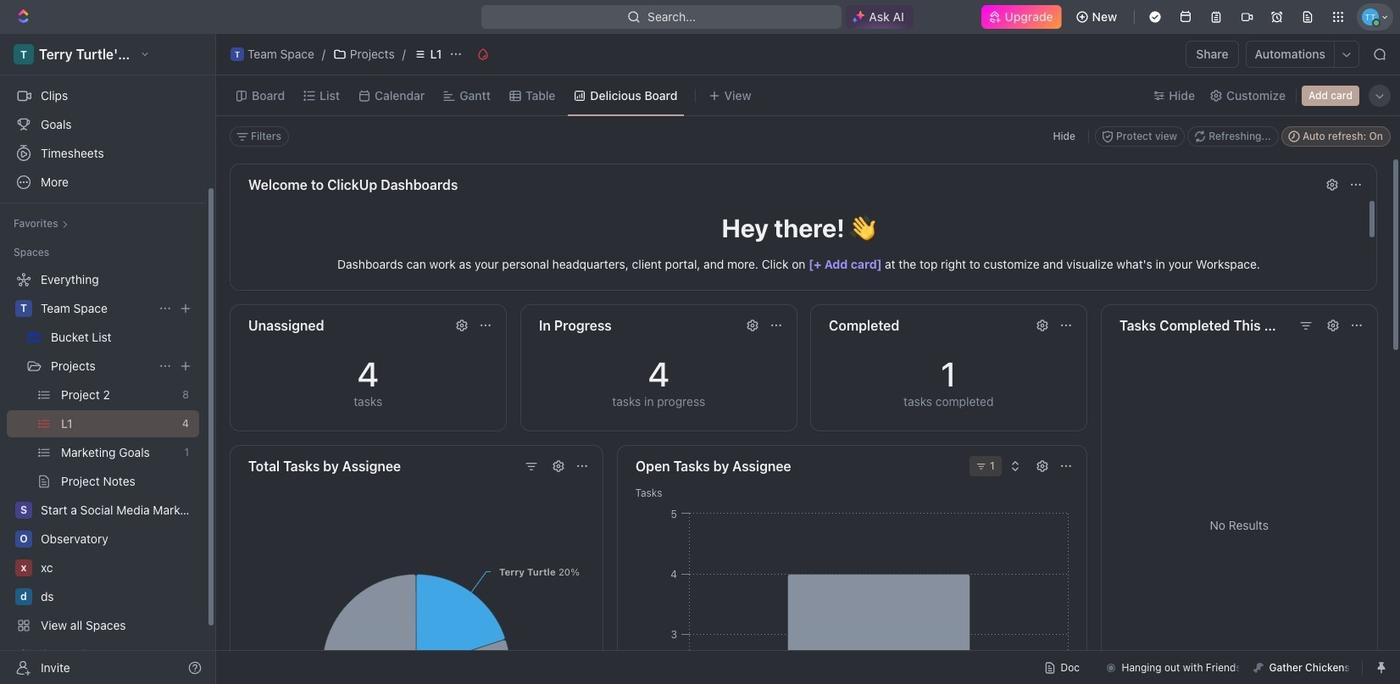 Task type: locate. For each thing, give the bounding box(es) containing it.
tree
[[7, 266, 199, 668]]

observatory, , element
[[15, 531, 32, 548]]

0 vertical spatial team space, , element
[[231, 47, 244, 61]]

team space, , element
[[231, 47, 244, 61], [15, 300, 32, 317]]

1 vertical spatial team space, , element
[[15, 300, 32, 317]]

1 horizontal spatial team space, , element
[[231, 47, 244, 61]]

0 horizontal spatial team space, , element
[[15, 300, 32, 317]]

drumstick bite image
[[1254, 663, 1265, 673]]



Task type: describe. For each thing, give the bounding box(es) containing it.
xc, , element
[[15, 560, 32, 577]]

sidebar navigation
[[0, 34, 220, 684]]

terry turtle's workspace, , element
[[14, 44, 34, 64]]

start a social media marketing agency, , element
[[15, 502, 32, 519]]

ds, , element
[[15, 588, 32, 605]]

tree inside sidebar navigation
[[7, 266, 199, 668]]



Task type: vqa. For each thing, say whether or not it's contained in the screenshot.
the top "Projects"
no



